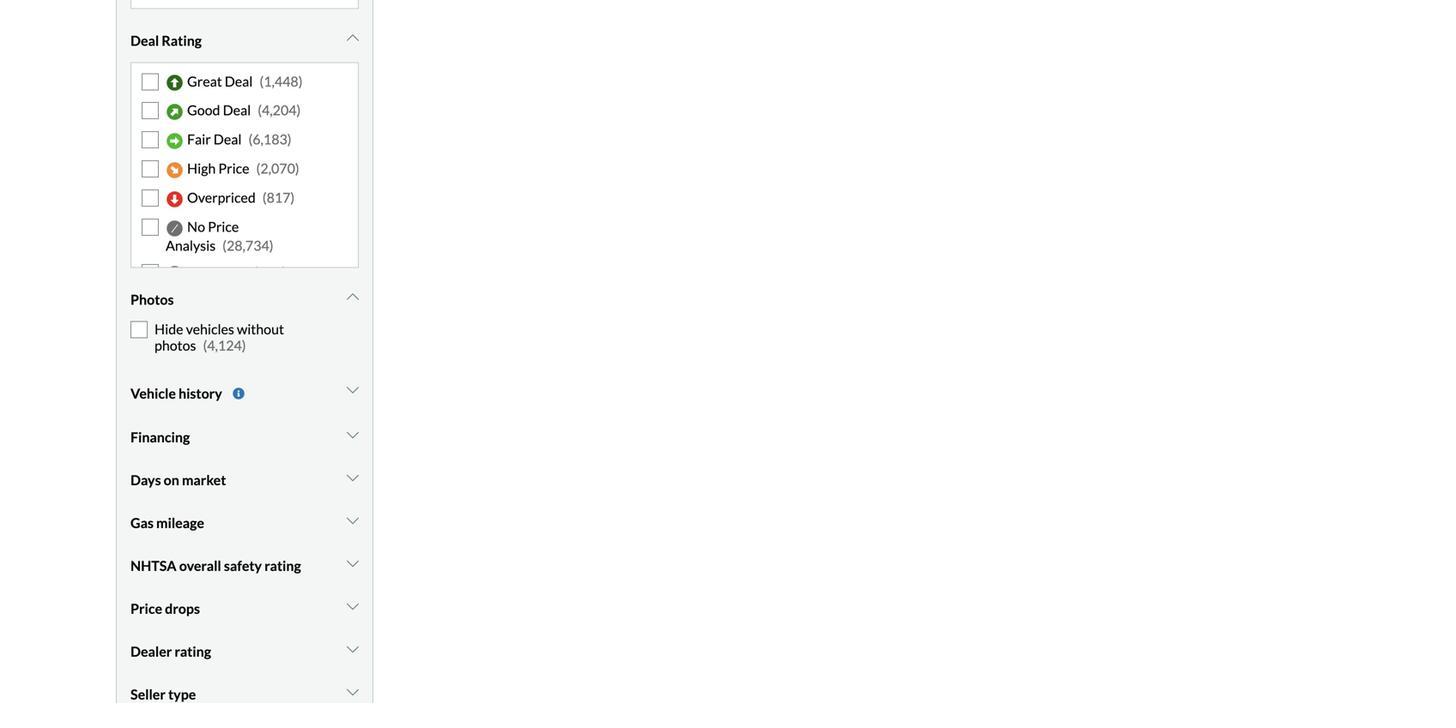 Task type: locate. For each thing, give the bounding box(es) containing it.
0 vertical spatial rating
[[265, 558, 301, 575]]

price drops
[[130, 601, 200, 618]]

chevron down image for price drops
[[347, 600, 359, 614]]

chevron down image for gas mileage
[[347, 514, 359, 528]]

chevron down image inside days on market dropdown button
[[347, 471, 359, 485]]

1 horizontal spatial rating
[[265, 558, 301, 575]]

rating right dealer
[[175, 644, 211, 661]]

chevron down image inside price drops dropdown button
[[347, 600, 359, 614]]

gas
[[130, 515, 154, 532]]

great
[[187, 73, 222, 90]]

high
[[187, 160, 216, 177]]

price
[[218, 160, 249, 177], [208, 218, 239, 235], [130, 601, 162, 618]]

deal up the "good deal (4,204)"
[[225, 73, 253, 90]]

chevron down image for dealer rating
[[347, 643, 359, 657]]

market
[[182, 472, 226, 489]]

great deal (1,448)
[[187, 73, 303, 90]]

safety
[[224, 558, 262, 575]]

good
[[187, 102, 220, 119]]

no
[[187, 218, 205, 235]]

(180)
[[254, 264, 286, 281]]

0 vertical spatial price
[[218, 160, 249, 177]]

3 chevron down image from the top
[[347, 557, 359, 571]]

vehicle history
[[130, 385, 222, 402]]

1 vertical spatial price
[[208, 218, 239, 235]]

vehicle
[[130, 385, 176, 402]]

2 chevron down image from the top
[[347, 471, 359, 485]]

(4,204)
[[258, 102, 301, 119]]

price left "drops"
[[130, 601, 162, 618]]

good deal (4,204)
[[187, 102, 301, 119]]

1 chevron down image from the top
[[347, 429, 359, 442]]

chevron down image for deal rating
[[347, 31, 359, 45]]

days
[[130, 472, 161, 489]]

on
[[164, 472, 179, 489]]

chevron down image
[[347, 31, 359, 45], [347, 290, 359, 304], [347, 383, 359, 397], [347, 514, 359, 528]]

2 chevron down image from the top
[[347, 290, 359, 304]]

0 horizontal spatial rating
[[175, 644, 211, 661]]

rating
[[265, 558, 301, 575], [175, 644, 211, 661]]

2 vertical spatial price
[[130, 601, 162, 618]]

chevron down image inside gas mileage dropdown button
[[347, 514, 359, 528]]

hide vehicles without photos
[[155, 321, 284, 354]]

6 chevron down image from the top
[[347, 686, 359, 700]]

chevron down image inside seller type dropdown button
[[347, 686, 359, 700]]

deal up fair deal (6,183)
[[223, 102, 251, 119]]

chevron down image
[[347, 429, 359, 442], [347, 471, 359, 485], [347, 557, 359, 571], [347, 600, 359, 614], [347, 643, 359, 657], [347, 686, 359, 700]]

gas mileage
[[130, 515, 204, 532]]

chevron down image for seller type
[[347, 686, 359, 700]]

type
[[168, 687, 196, 704]]

nhtsa overall safety rating button
[[130, 545, 359, 588]]

deal right fair
[[214, 131, 242, 148]]

1 chevron down image from the top
[[347, 31, 359, 45]]

rating right safety
[[265, 558, 301, 575]]

4 chevron down image from the top
[[347, 600, 359, 614]]

(817)
[[262, 189, 295, 206]]

dealer rating
[[130, 644, 211, 661]]

price right no
[[208, 218, 239, 235]]

chevron down image inside financing dropdown button
[[347, 429, 359, 442]]

deal
[[130, 32, 159, 49], [225, 73, 253, 90], [223, 102, 251, 119], [214, 131, 242, 148]]

(1,448)
[[260, 73, 303, 90]]

financing button
[[130, 417, 359, 459]]

deal rating
[[130, 32, 202, 49]]

seller type button
[[130, 674, 359, 704]]

photos button
[[130, 278, 359, 321]]

seller type
[[130, 687, 196, 704]]

deal for great deal
[[225, 73, 253, 90]]

4 chevron down image from the top
[[347, 514, 359, 528]]

vehicle history button
[[130, 371, 359, 417]]

5 chevron down image from the top
[[347, 643, 359, 657]]

chevron down image inside nhtsa overall safety rating dropdown button
[[347, 557, 359, 571]]

chevron down image for days on market
[[347, 471, 359, 485]]

price inside dropdown button
[[130, 601, 162, 618]]

3 chevron down image from the top
[[347, 383, 359, 397]]

no price analysis
[[166, 218, 239, 254]]

price down fair deal (6,183)
[[218, 160, 249, 177]]

chevron down image inside the deal rating dropdown button
[[347, 31, 359, 45]]

price inside no price analysis
[[208, 218, 239, 235]]

financing
[[130, 429, 190, 446]]

deal left rating
[[130, 32, 159, 49]]

chevron down image inside photos dropdown button
[[347, 290, 359, 304]]

1 vertical spatial rating
[[175, 644, 211, 661]]

chevron down image inside dealer rating dropdown button
[[347, 643, 359, 657]]



Task type: describe. For each thing, give the bounding box(es) containing it.
price for analysis
[[208, 218, 239, 235]]

chevron down image for photos
[[347, 290, 359, 304]]

dealer
[[130, 644, 172, 661]]

(2,070)
[[256, 160, 299, 177]]

dealer rating button
[[130, 631, 359, 674]]

deal inside dropdown button
[[130, 32, 159, 49]]

(4,124)
[[203, 337, 246, 354]]

gas mileage button
[[130, 502, 359, 545]]

deal for good deal
[[223, 102, 251, 119]]

fair
[[187, 131, 211, 148]]

analysis
[[166, 237, 216, 254]]

view more image
[[232, 388, 244, 400]]

(28,734)
[[222, 237, 273, 254]]

nhtsa overall safety rating
[[130, 558, 301, 575]]

overall
[[179, 558, 221, 575]]

deal rating button
[[130, 19, 359, 62]]

mileage
[[156, 515, 204, 532]]

days on market button
[[130, 459, 359, 502]]

rating
[[162, 32, 202, 49]]

photos
[[130, 291, 174, 308]]

seller
[[130, 687, 166, 704]]

chevron down image for nhtsa overall safety rating
[[347, 557, 359, 571]]

fair deal (6,183)
[[187, 131, 292, 148]]

overpriced (817)
[[187, 189, 295, 206]]

chevron down image inside vehicle history dropdown button
[[347, 383, 359, 397]]

price for (2,070)
[[218, 160, 249, 177]]

days on market
[[130, 472, 226, 489]]

chevron down image for financing
[[347, 429, 359, 442]]

history
[[179, 385, 222, 402]]

high price (2,070)
[[187, 160, 299, 177]]

uncertain
[[187, 264, 247, 281]]

deal for fair deal
[[214, 131, 242, 148]]

uncertain (180)
[[187, 264, 286, 281]]

hide
[[155, 321, 183, 338]]

vehicles
[[186, 321, 234, 338]]

drops
[[165, 601, 200, 618]]

photos
[[155, 337, 196, 354]]

nhtsa
[[130, 558, 177, 575]]

price drops button
[[130, 588, 359, 631]]

overpriced
[[187, 189, 256, 206]]

(6,183)
[[248, 131, 292, 148]]

without
[[237, 321, 284, 338]]



Task type: vqa. For each thing, say whether or not it's contained in the screenshot.
No
yes



